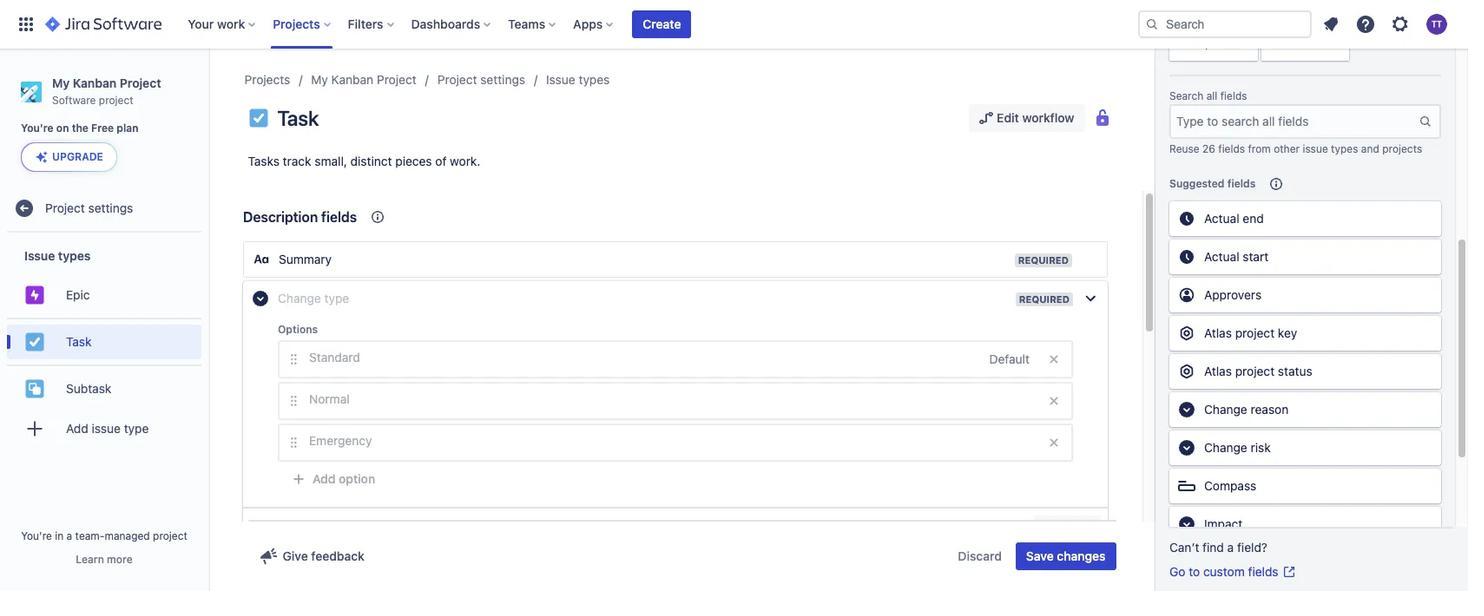Task type: describe. For each thing, give the bounding box(es) containing it.
track
[[283, 154, 311, 168]]

can't
[[1169, 540, 1199, 555]]

task link
[[7, 325, 201, 360]]

actual start button
[[1169, 240, 1441, 274]]

go to custom fields link
[[1169, 563, 1296, 581]]

Option 1 field
[[304, 342, 989, 373]]

dependent
[[1186, 22, 1241, 35]]

actual end button
[[1169, 201, 1441, 236]]

required for summary
[[1018, 254, 1069, 266]]

free
[[91, 122, 114, 135]]

create
[[643, 16, 681, 31]]

epic link
[[7, 278, 201, 313]]

kanban for my kanban project software project
[[73, 76, 117, 90]]

change risk button
[[1169, 431, 1441, 465]]

epic
[[66, 287, 90, 302]]

more information about the context fields image
[[367, 207, 388, 227]]

reuse 26 fields from other issue types and projects
[[1169, 142, 1422, 155]]

Option 2 field
[[304, 384, 1040, 415]]

my kanban project link
[[311, 69, 416, 90]]

give feedback button
[[248, 543, 375, 570]]

you're on the free plan
[[21, 122, 139, 135]]

change reason button
[[1169, 392, 1441, 427]]

save changes button
[[1016, 543, 1116, 570]]

plan
[[117, 122, 139, 135]]

atlas project status button
[[1169, 354, 1441, 389]]

banner containing your work
[[0, 0, 1468, 49]]

change for change type
[[278, 291, 321, 306]]

my kanban project
[[311, 72, 416, 87]]

a for in
[[67, 530, 72, 543]]

1 vertical spatial issue types
[[24, 248, 91, 263]]

actual for actual end
[[1204, 211, 1239, 226]]

tasks track small, distinct pieces of work.
[[248, 154, 480, 168]]

task inside "group"
[[66, 334, 92, 349]]

reuse
[[1169, 142, 1200, 155]]

description fields
[[243, 209, 357, 225]]

edit workflow button
[[969, 104, 1085, 132]]

impact button
[[1169, 507, 1441, 542]]

appswitcher icon image
[[16, 14, 36, 35]]

small,
[[315, 154, 347, 168]]

search
[[1169, 89, 1204, 102]]

tasks
[[248, 154, 279, 168]]

compass button
[[1169, 469, 1441, 504]]

summary
[[279, 252, 332, 267]]

of
[[435, 154, 447, 168]]

actual end
[[1204, 211, 1264, 226]]

field?
[[1237, 540, 1268, 555]]

distinct
[[350, 154, 392, 168]]

types for group containing issue types
[[58, 248, 91, 263]]

project inside my kanban project software project
[[120, 76, 161, 90]]

you're for you're on the free plan
[[21, 122, 54, 135]]

your
[[188, 16, 214, 31]]

add issue type button
[[7, 412, 201, 447]]

projects for 'projects' dropdown button
[[273, 16, 320, 31]]

1 vertical spatial project settings link
[[7, 191, 201, 226]]

and
[[1361, 142, 1379, 155]]

you're in a team-managed project
[[21, 530, 187, 543]]

issue for issue types link
[[546, 72, 575, 87]]

to
[[1189, 564, 1200, 579]]

search image
[[1145, 17, 1159, 31]]

2 horizontal spatial types
[[1331, 142, 1358, 155]]

discard button
[[947, 543, 1012, 570]]

0 vertical spatial type
[[324, 291, 349, 306]]

projects link
[[244, 69, 290, 90]]

compass
[[1204, 478, 1256, 493]]

notifications image
[[1320, 14, 1341, 35]]

discard
[[958, 549, 1002, 563]]

edit
[[997, 110, 1019, 125]]

give
[[283, 549, 308, 563]]

description
[[243, 209, 318, 225]]

impact
[[1204, 517, 1243, 531]]

group containing issue types
[[7, 233, 201, 457]]

fields left this link will be opened in a new tab icon
[[1248, 564, 1278, 579]]

fields left more information about the context fields image at the left of page
[[321, 209, 357, 225]]

approvers button
[[1169, 278, 1441, 313]]

settings image
[[1390, 14, 1411, 35]]

suggested
[[1169, 177, 1225, 190]]

learn more button
[[76, 553, 133, 567]]

add issue type image
[[24, 419, 45, 440]]

change risk
[[1204, 440, 1271, 455]]

upgrade
[[52, 150, 103, 163]]

atlas project key button
[[1169, 316, 1441, 351]]

my for my kanban project software project
[[52, 76, 70, 90]]

your work button
[[183, 10, 262, 38]]

sidebar navigation image
[[189, 69, 227, 104]]

projects
[[1382, 142, 1422, 155]]

the
[[72, 122, 88, 135]]

team-
[[75, 530, 105, 543]]

fields right 26
[[1218, 142, 1245, 155]]

atlas for atlas project key
[[1204, 326, 1232, 340]]

find
[[1203, 540, 1224, 555]]

fields right all
[[1220, 89, 1247, 102]]

go to custom fields
[[1169, 564, 1278, 579]]

in
[[55, 530, 64, 543]]

atlas project status
[[1204, 364, 1312, 378]]

project inside my kanban project software project
[[99, 94, 133, 107]]

task group
[[7, 318, 201, 365]]

save changes
[[1026, 549, 1106, 563]]

primary element
[[10, 0, 1138, 49]]

all
[[1206, 89, 1217, 102]]

atlas for atlas project status
[[1204, 364, 1232, 378]]

create button
[[632, 10, 691, 38]]

approvers
[[1204, 287, 1262, 302]]

0 vertical spatial settings
[[480, 72, 525, 87]]

learn more
[[76, 553, 133, 566]]

this link will be opened in a new tab image
[[1282, 565, 1296, 579]]

your profile and settings image
[[1426, 14, 1447, 35]]

1 horizontal spatial task
[[277, 106, 319, 130]]

1 horizontal spatial project settings
[[437, 72, 525, 87]]



Task type: vqa. For each thing, say whether or not it's contained in the screenshot.
22 link
no



Task type: locate. For each thing, give the bounding box(es) containing it.
actual for actual start
[[1204, 249, 1239, 264]]

from
[[1248, 142, 1271, 155]]

project left key on the right of page
[[1235, 326, 1275, 340]]

managed
[[105, 530, 150, 543]]

0 horizontal spatial issue types
[[24, 248, 91, 263]]

1 vertical spatial issue
[[24, 248, 55, 263]]

give feedback
[[283, 549, 365, 563]]

issue right other
[[1303, 142, 1328, 155]]

1 vertical spatial task
[[66, 334, 92, 349]]

projects up issue type icon
[[244, 72, 290, 87]]

actual left the end
[[1204, 211, 1239, 226]]

issue types up 'epic'
[[24, 248, 91, 263]]

1 horizontal spatial issue
[[1303, 142, 1328, 155]]

types up 'epic'
[[58, 248, 91, 263]]

a right find
[[1227, 540, 1234, 555]]

1 horizontal spatial project settings link
[[437, 69, 525, 90]]

filters button
[[343, 10, 399, 38]]

my kanban project software project
[[52, 76, 161, 107]]

0 horizontal spatial type
[[124, 421, 149, 436]]

0 horizontal spatial project settings link
[[7, 191, 201, 226]]

type down subtask link
[[124, 421, 149, 436]]

types for issue types link
[[579, 72, 610, 87]]

1 horizontal spatial issue types
[[546, 72, 610, 87]]

close field configuration image
[[1080, 288, 1101, 309]]

1 actual from the top
[[1204, 211, 1239, 226]]

filters
[[348, 16, 383, 31]]

actual left start
[[1204, 249, 1239, 264]]

atlas up the change reason
[[1204, 364, 1232, 378]]

project settings link
[[437, 69, 525, 90], [7, 191, 201, 226]]

0 horizontal spatial kanban
[[73, 76, 117, 90]]

1 vertical spatial type
[[124, 421, 149, 436]]

project inside button
[[1235, 326, 1275, 340]]

my right projects link on the left of page
[[311, 72, 328, 87]]

upgrade button
[[22, 144, 116, 171]]

types
[[579, 72, 610, 87], [1331, 142, 1358, 155], [58, 248, 91, 263]]

issue inside button
[[92, 421, 121, 436]]

26
[[1202, 142, 1215, 155]]

atlas project key
[[1204, 326, 1297, 340]]

Type to search all fields text field
[[1171, 106, 1419, 137]]

dependent dropdown
[[1186, 22, 1241, 50]]

type down summary
[[324, 291, 349, 306]]

project up plan
[[120, 76, 161, 90]]

0 horizontal spatial issue
[[24, 248, 55, 263]]

banner
[[0, 0, 1468, 49]]

types down primary element
[[579, 72, 610, 87]]

issue up epic link
[[24, 248, 55, 263]]

my up the software
[[52, 76, 70, 90]]

kanban
[[331, 72, 373, 87], [73, 76, 117, 90]]

2 you're from the top
[[21, 530, 52, 543]]

Search field
[[1138, 10, 1312, 38]]

0 vertical spatial issue
[[1303, 142, 1328, 155]]

issue inside group
[[24, 248, 55, 263]]

search all fields
[[1169, 89, 1247, 102]]

project settings up work.
[[437, 72, 525, 87]]

0 vertical spatial projects
[[273, 16, 320, 31]]

work.
[[450, 154, 480, 168]]

add
[[66, 421, 88, 436]]

other
[[1274, 142, 1300, 155]]

issue types link
[[546, 69, 610, 90]]

actual inside button
[[1204, 211, 1239, 226]]

change type
[[278, 291, 349, 306]]

type inside button
[[124, 421, 149, 436]]

0 horizontal spatial types
[[58, 248, 91, 263]]

pieces
[[395, 154, 432, 168]]

0 vertical spatial issue
[[546, 72, 575, 87]]

project settings link down the "upgrade"
[[7, 191, 201, 226]]

settings left issue types link
[[480, 72, 525, 87]]

kanban up the software
[[73, 76, 117, 90]]

issue inside issue types link
[[546, 72, 575, 87]]

add issue type
[[66, 421, 149, 436]]

1 vertical spatial issue
[[92, 421, 121, 436]]

project right managed
[[153, 530, 187, 543]]

issue
[[1303, 142, 1328, 155], [92, 421, 121, 436]]

1 vertical spatial settings
[[88, 200, 133, 215]]

0 vertical spatial actual
[[1204, 211, 1239, 226]]

change inside button
[[1204, 440, 1247, 455]]

0 vertical spatial types
[[579, 72, 610, 87]]

suggested fields
[[1169, 177, 1256, 190]]

projects button
[[268, 10, 337, 38]]

1 horizontal spatial kanban
[[331, 72, 373, 87]]

my for my kanban project
[[311, 72, 328, 87]]

projects inside dropdown button
[[273, 16, 320, 31]]

issue down primary element
[[546, 72, 575, 87]]

on
[[56, 122, 69, 135]]

my inside my kanban project software project
[[52, 76, 70, 90]]

change left the risk at the right bottom
[[1204, 440, 1247, 455]]

learn
[[76, 553, 104, 566]]

projects for projects link on the left of page
[[244, 72, 290, 87]]

0 vertical spatial project settings
[[437, 72, 525, 87]]

project up work.
[[437, 72, 477, 87]]

project settings
[[437, 72, 525, 87], [45, 200, 133, 215]]

actual inside button
[[1204, 249, 1239, 264]]

you're left in
[[21, 530, 52, 543]]

atlas down approvers
[[1204, 326, 1232, 340]]

1 atlas from the top
[[1204, 326, 1232, 340]]

0 vertical spatial required
[[1018, 254, 1069, 266]]

0 vertical spatial issue types
[[546, 72, 610, 87]]

1 vertical spatial required
[[1019, 293, 1070, 305]]

task right issue type icon
[[277, 106, 319, 130]]

jira software image
[[45, 14, 162, 35], [45, 14, 162, 35]]

actual
[[1204, 211, 1239, 226], [1204, 249, 1239, 264]]

kanban for my kanban project
[[331, 72, 373, 87]]

you're for you're in a team-managed project
[[21, 530, 52, 543]]

my
[[311, 72, 328, 87], [52, 76, 70, 90]]

risk
[[1251, 440, 1271, 455]]

project settings down the "upgrade"
[[45, 200, 133, 215]]

kanban inside my kanban project software project
[[73, 76, 117, 90]]

fields
[[1220, 89, 1247, 102], [1218, 142, 1245, 155], [1227, 177, 1256, 190], [321, 209, 357, 225], [1248, 564, 1278, 579]]

my inside my kanban project link
[[311, 72, 328, 87]]

settings down the "upgrade"
[[88, 200, 133, 215]]

go
[[1169, 564, 1185, 579]]

project settings link up work.
[[437, 69, 525, 90]]

1 horizontal spatial my
[[311, 72, 328, 87]]

0 horizontal spatial settings
[[88, 200, 133, 215]]

1 vertical spatial change
[[1204, 402, 1247, 417]]

0 vertical spatial task
[[277, 106, 319, 130]]

1 vertical spatial types
[[1331, 142, 1358, 155]]

1 horizontal spatial a
[[1227, 540, 1234, 555]]

0 horizontal spatial project settings
[[45, 200, 133, 215]]

software
[[52, 94, 96, 107]]

save
[[1026, 549, 1054, 563]]

a for find
[[1227, 540, 1234, 555]]

2 atlas from the top
[[1204, 364, 1232, 378]]

change for change risk
[[1204, 440, 1247, 455]]

feedback
[[311, 549, 365, 563]]

end
[[1243, 211, 1264, 226]]

subtask
[[66, 381, 111, 396]]

custom
[[1203, 564, 1245, 579]]

issue types down primary element
[[546, 72, 610, 87]]

atlas inside button
[[1204, 364, 1232, 378]]

2 actual from the top
[[1204, 249, 1239, 264]]

dropdown
[[1189, 37, 1238, 50]]

change up change risk
[[1204, 402, 1247, 417]]

0 horizontal spatial issue
[[92, 421, 121, 436]]

types left and
[[1331, 142, 1358, 155]]

Option 3 field
[[304, 425, 1040, 457]]

status
[[1278, 364, 1312, 378]]

0 horizontal spatial a
[[67, 530, 72, 543]]

kanban down the filters
[[331, 72, 373, 87]]

1 horizontal spatial type
[[324, 291, 349, 306]]

key
[[1278, 326, 1297, 340]]

change inside 'button'
[[1204, 402, 1247, 417]]

you're left the on
[[21, 122, 54, 135]]

can't find a field?
[[1169, 540, 1268, 555]]

you're
[[21, 122, 54, 135], [21, 530, 52, 543]]

2 vertical spatial types
[[58, 248, 91, 263]]

issue types
[[546, 72, 610, 87], [24, 248, 91, 263]]

1 horizontal spatial issue
[[546, 72, 575, 87]]

start
[[1243, 249, 1269, 264]]

your work
[[188, 16, 245, 31]]

type
[[324, 291, 349, 306], [124, 421, 149, 436]]

1 vertical spatial you're
[[21, 530, 52, 543]]

types inside group
[[58, 248, 91, 263]]

required for change type
[[1019, 293, 1070, 305]]

1 horizontal spatial types
[[579, 72, 610, 87]]

0 horizontal spatial task
[[66, 334, 92, 349]]

reason
[[1251, 402, 1289, 417]]

project
[[99, 94, 133, 107], [1235, 326, 1275, 340], [1235, 364, 1275, 378], [153, 530, 187, 543]]

0 horizontal spatial my
[[52, 76, 70, 90]]

project down "upgrade" 'button'
[[45, 200, 85, 215]]

2 vertical spatial change
[[1204, 440, 1247, 455]]

0 vertical spatial you're
[[21, 122, 54, 135]]

edit workflow
[[997, 110, 1074, 125]]

group
[[7, 233, 201, 457]]

change up options
[[278, 291, 321, 306]]

more
[[107, 553, 133, 566]]

task down 'epic'
[[66, 334, 92, 349]]

1 horizontal spatial settings
[[480, 72, 525, 87]]

default
[[989, 352, 1030, 366]]

task
[[277, 106, 319, 130], [66, 334, 92, 349]]

help image
[[1355, 14, 1376, 35]]

fields left more information about the suggested fields icon
[[1227, 177, 1256, 190]]

workflow
[[1022, 110, 1074, 125]]

issue type icon image
[[248, 108, 269, 128]]

1 vertical spatial actual
[[1204, 249, 1239, 264]]

1 you're from the top
[[21, 122, 54, 135]]

change reason
[[1204, 402, 1289, 417]]

1 vertical spatial projects
[[244, 72, 290, 87]]

project down filters dropdown button on the left top of the page
[[377, 72, 416, 87]]

subtask link
[[7, 372, 201, 407]]

project inside my kanban project link
[[377, 72, 416, 87]]

more information about the suggested fields image
[[1266, 174, 1287, 194]]

work
[[217, 16, 245, 31]]

issue right the add
[[92, 421, 121, 436]]

1 vertical spatial atlas
[[1204, 364, 1232, 378]]

options
[[278, 323, 318, 336]]

project up plan
[[99, 94, 133, 107]]

0 vertical spatial change
[[278, 291, 321, 306]]

a right in
[[67, 530, 72, 543]]

project down the atlas project key
[[1235, 364, 1275, 378]]

0 vertical spatial atlas
[[1204, 326, 1232, 340]]

0 vertical spatial project settings link
[[437, 69, 525, 90]]

actual start
[[1204, 249, 1269, 264]]

change for change reason
[[1204, 402, 1247, 417]]

project inside button
[[1235, 364, 1275, 378]]

1 vertical spatial project settings
[[45, 200, 133, 215]]

projects up projects link on the left of page
[[273, 16, 320, 31]]

issue for group containing issue types
[[24, 248, 55, 263]]

atlas inside button
[[1204, 326, 1232, 340]]



